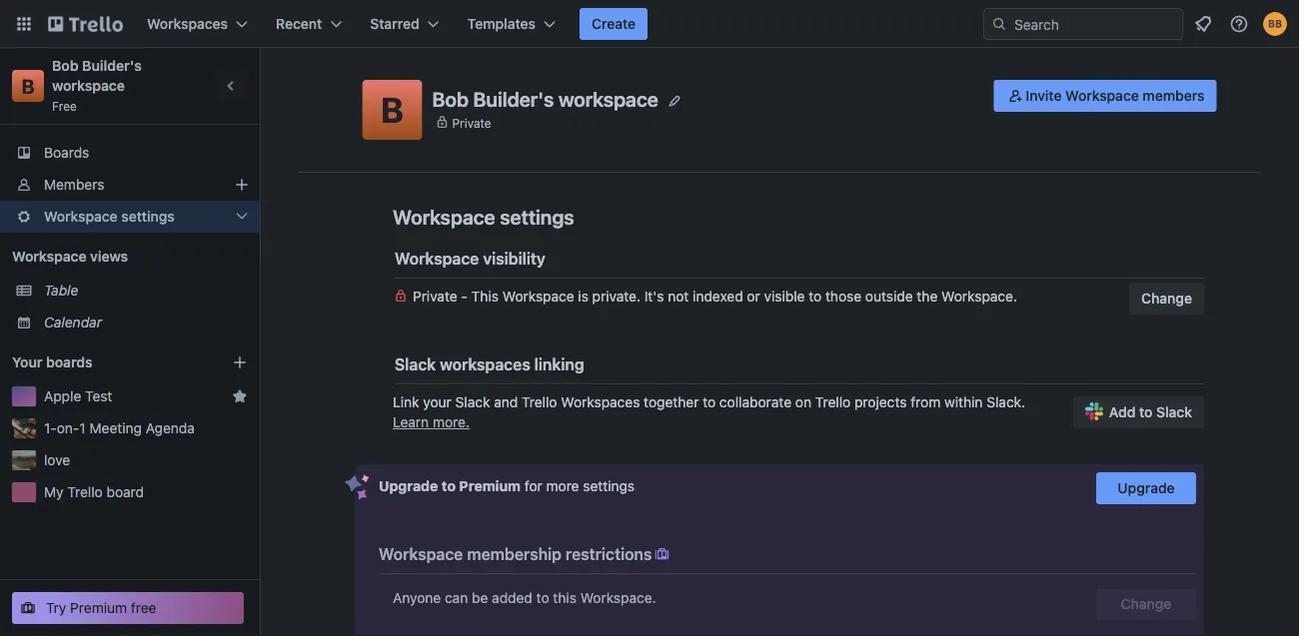 Task type: describe. For each thing, give the bounding box(es) containing it.
1-
[[44, 420, 57, 437]]

settings inside popup button
[[121, 208, 175, 225]]

try
[[46, 600, 66, 617]]

1 horizontal spatial premium
[[459, 478, 521, 495]]

restrictions
[[566, 545, 652, 564]]

starred button
[[358, 8, 451, 40]]

this
[[553, 590, 576, 607]]

2 horizontal spatial trello
[[815, 394, 851, 411]]

those
[[825, 288, 861, 305]]

calendar
[[44, 314, 102, 331]]

on
[[795, 394, 811, 411]]

0 notifications image
[[1191, 12, 1215, 36]]

workspace for bob builder's workspace
[[559, 87, 658, 111]]

visibility
[[483, 249, 545, 268]]

sm image
[[1006, 86, 1026, 106]]

workspace inside button
[[1065, 87, 1139, 104]]

primary element
[[0, 0, 1299, 48]]

my trello board
[[44, 484, 144, 501]]

bob builder (bobbuilder40) image
[[1263, 12, 1287, 36]]

add
[[1109, 404, 1136, 421]]

slack workspaces linking
[[395, 355, 584, 374]]

Search field
[[1007, 9, 1182, 39]]

invite workspace members
[[1026, 87, 1205, 104]]

1-on-1 meeting agenda
[[44, 420, 195, 437]]

indexed
[[693, 288, 743, 305]]

templates
[[467, 15, 536, 32]]

workspace up anyone
[[379, 545, 463, 564]]

workspace up workspace visibility
[[393, 205, 495, 228]]

1 horizontal spatial workspace settings
[[393, 205, 574, 228]]

workspace inside popup button
[[44, 208, 118, 225]]

linking
[[534, 355, 584, 374]]

your
[[423, 394, 452, 411]]

workspace up -
[[395, 249, 479, 268]]

the
[[917, 288, 938, 305]]

recent button
[[264, 8, 354, 40]]

free
[[131, 600, 156, 617]]

private for private
[[452, 116, 491, 130]]

back to home image
[[48, 8, 123, 40]]

0 horizontal spatial slack
[[395, 355, 436, 374]]

slack for add
[[1156, 404, 1192, 421]]

invite
[[1026, 87, 1062, 104]]

builder's for bob builder's workspace free
[[82, 57, 142, 74]]

0 vertical spatial change
[[1141, 290, 1192, 307]]

boards
[[46, 354, 93, 371]]

test
[[85, 388, 112, 405]]

visible
[[764, 288, 805, 305]]

apple test link
[[44, 387, 224, 407]]

0 horizontal spatial workspace.
[[580, 590, 656, 607]]

private.
[[592, 288, 641, 305]]

1 horizontal spatial settings
[[500, 205, 574, 228]]

link
[[393, 394, 419, 411]]

workspace visibility
[[395, 249, 545, 268]]

bob builder's workspace
[[432, 87, 658, 111]]

my trello board link
[[44, 483, 248, 503]]

starred
[[370, 15, 419, 32]]

b for b button
[[381, 89, 404, 130]]

-
[[461, 288, 468, 305]]

upgrade to premium for more settings
[[379, 478, 635, 495]]

is
[[578, 288, 588, 305]]

workspace up table
[[12, 248, 86, 265]]

workspace navigation collapse icon image
[[218, 72, 246, 100]]

1-on-1 meeting agenda link
[[44, 419, 248, 439]]

1 horizontal spatial trello
[[522, 394, 557, 411]]

apple
[[44, 388, 81, 405]]

boards link
[[0, 137, 260, 169]]

0 vertical spatial change button
[[1129, 283, 1204, 315]]

it's
[[644, 288, 664, 305]]

learn more. link
[[393, 414, 470, 431]]

or
[[747, 288, 760, 305]]

search image
[[991, 16, 1007, 32]]

b link
[[12, 70, 44, 102]]

be
[[472, 590, 488, 607]]

invite workspace members button
[[994, 80, 1217, 112]]

meeting
[[89, 420, 142, 437]]

workspace settings inside the workspace settings popup button
[[44, 208, 175, 225]]

membership
[[467, 545, 562, 564]]

views
[[90, 248, 128, 265]]

sparkle image
[[345, 475, 370, 501]]

for
[[524, 478, 542, 495]]

workspaces button
[[135, 8, 260, 40]]

bob builder's workspace link
[[52, 57, 145, 94]]

upgrade for upgrade to premium for more settings
[[379, 478, 438, 495]]

calendar link
[[44, 313, 248, 333]]

templates button
[[455, 8, 568, 40]]

to down more.
[[442, 478, 456, 495]]

together
[[644, 394, 699, 411]]

bob for bob builder's workspace free
[[52, 57, 78, 74]]

recent
[[276, 15, 322, 32]]

members link
[[0, 169, 260, 201]]

my
[[44, 484, 63, 501]]



Task type: locate. For each thing, give the bounding box(es) containing it.
workspace settings
[[393, 205, 574, 228], [44, 208, 175, 225]]

trello right 'and'
[[522, 394, 557, 411]]

workspace right invite
[[1065, 87, 1139, 104]]

add to slack
[[1109, 404, 1192, 421]]

create
[[592, 15, 636, 32]]

private
[[452, 116, 491, 130], [413, 288, 457, 305]]

b inside button
[[381, 89, 404, 130]]

0 horizontal spatial premium
[[70, 600, 127, 617]]

more
[[546, 478, 579, 495]]

try premium free
[[46, 600, 156, 617]]

outside
[[865, 288, 913, 305]]

to right together
[[703, 394, 716, 411]]

starred icon image
[[232, 389, 248, 405]]

love
[[44, 452, 70, 469]]

slack up link
[[395, 355, 436, 374]]

private down bob builder's workspace at the top of page
[[452, 116, 491, 130]]

workspace
[[1065, 87, 1139, 104], [393, 205, 495, 228], [44, 208, 118, 225], [12, 248, 86, 265], [395, 249, 479, 268], [502, 288, 574, 305], [379, 545, 463, 564]]

b button
[[362, 80, 422, 140]]

to left this
[[536, 590, 549, 607]]

builder's for bob builder's workspace
[[473, 87, 554, 111]]

workspace for bob builder's workspace free
[[52, 77, 125, 94]]

0 vertical spatial premium
[[459, 478, 521, 495]]

workspaces up workspace navigation collapse icon
[[147, 15, 228, 32]]

1 vertical spatial change
[[1121, 596, 1172, 613]]

upgrade inside button
[[1118, 480, 1175, 497]]

0 horizontal spatial bob
[[52, 57, 78, 74]]

members
[[44, 176, 104, 193]]

apple test
[[44, 388, 112, 405]]

settings right more
[[583, 478, 635, 495]]

workspaces inside dropdown button
[[147, 15, 228, 32]]

2 horizontal spatial slack
[[1156, 404, 1192, 421]]

b inside "link"
[[21, 74, 35, 97]]

bob up free
[[52, 57, 78, 74]]

1 horizontal spatial workspaces
[[561, 394, 640, 411]]

trello right the on
[[815, 394, 851, 411]]

workspace settings down the members link
[[44, 208, 175, 225]]

slack.
[[986, 394, 1025, 411]]

workspace.
[[941, 288, 1017, 305], [580, 590, 656, 607]]

workspace membership restrictions
[[379, 545, 652, 564]]

premium
[[459, 478, 521, 495], [70, 600, 127, 617]]

workspaces down linking
[[561, 394, 640, 411]]

settings up the visibility at left top
[[500, 205, 574, 228]]

free
[[52, 99, 77, 113]]

your boards
[[12, 354, 93, 371]]

your boards with 4 items element
[[12, 351, 202, 375]]

0 vertical spatial workspace.
[[941, 288, 1017, 305]]

from
[[911, 394, 941, 411]]

to right add
[[1139, 404, 1153, 421]]

b for "b" "link"
[[21, 74, 35, 97]]

builder's
[[82, 57, 142, 74], [473, 87, 554, 111]]

0 vertical spatial bob
[[52, 57, 78, 74]]

builder's down back to home image at left
[[82, 57, 142, 74]]

0 horizontal spatial trello
[[67, 484, 103, 501]]

more.
[[433, 414, 470, 431]]

slack
[[395, 355, 436, 374], [455, 394, 490, 411], [1156, 404, 1192, 421]]

workspace settings up workspace visibility
[[393, 205, 574, 228]]

bob inside bob builder's workspace free
[[52, 57, 78, 74]]

boards
[[44, 144, 89, 161]]

add to slack link
[[1073, 397, 1204, 429]]

anyone
[[393, 590, 441, 607]]

try premium free button
[[12, 593, 244, 625]]

workspace settings button
[[0, 201, 260, 233]]

not
[[668, 288, 689, 305]]

upgrade right sparkle "image"
[[379, 478, 438, 495]]

workspaces inside link your slack and trello workspaces together to collaborate on trello projects from within slack. learn more.
[[561, 394, 640, 411]]

agenda
[[146, 420, 195, 437]]

upgrade button
[[1096, 473, 1196, 505]]

private for private - this workspace is private. it's not indexed or visible to those outside the workspace.
[[413, 288, 457, 305]]

slack right add
[[1156, 404, 1192, 421]]

to left those
[[809, 288, 822, 305]]

bob for bob builder's workspace
[[432, 87, 469, 111]]

1 horizontal spatial workspace.
[[941, 288, 1017, 305]]

to inside link your slack and trello workspaces together to collaborate on trello projects from within slack. learn more.
[[703, 394, 716, 411]]

trello right "my"
[[67, 484, 103, 501]]

change
[[1141, 290, 1192, 307], [1121, 596, 1172, 613]]

collaborate
[[719, 394, 792, 411]]

0 vertical spatial private
[[452, 116, 491, 130]]

upgrade down add to slack link
[[1118, 480, 1175, 497]]

on-
[[57, 420, 79, 437]]

2 horizontal spatial settings
[[583, 478, 635, 495]]

1 vertical spatial workspaces
[[561, 394, 640, 411]]

this
[[471, 288, 499, 305]]

workspace inside bob builder's workspace free
[[52, 77, 125, 94]]

added
[[492, 590, 532, 607]]

1 vertical spatial change button
[[1096, 589, 1196, 621]]

1 vertical spatial workspace.
[[580, 590, 656, 607]]

link your slack and trello workspaces together to collaborate on trello projects from within slack. learn more.
[[393, 394, 1025, 431]]

0 horizontal spatial b
[[21, 74, 35, 97]]

slack for link
[[455, 394, 490, 411]]

0 horizontal spatial settings
[[121, 208, 175, 225]]

0 vertical spatial workspaces
[[147, 15, 228, 32]]

builder's down "templates" dropdown button
[[473, 87, 554, 111]]

upgrade for upgrade
[[1118, 480, 1175, 497]]

open information menu image
[[1229, 14, 1249, 34]]

your
[[12, 354, 42, 371]]

premium left for
[[459, 478, 521, 495]]

settings down the members link
[[121, 208, 175, 225]]

1 horizontal spatial b
[[381, 89, 404, 130]]

0 horizontal spatial workspaces
[[147, 15, 228, 32]]

change button
[[1129, 283, 1204, 315], [1096, 589, 1196, 621]]

1 vertical spatial premium
[[70, 600, 127, 617]]

learn
[[393, 414, 429, 431]]

1 horizontal spatial workspace
[[559, 87, 658, 111]]

private left -
[[413, 288, 457, 305]]

bob builder's workspace free
[[52, 57, 145, 113]]

1 vertical spatial builder's
[[473, 87, 554, 111]]

workspace. right the
[[941, 288, 1017, 305]]

add board image
[[232, 355, 248, 371]]

and
[[494, 394, 518, 411]]

0 vertical spatial builder's
[[82, 57, 142, 74]]

1 horizontal spatial slack
[[455, 394, 490, 411]]

premium inside button
[[70, 600, 127, 617]]

switch to… image
[[14, 14, 34, 34]]

workspace
[[52, 77, 125, 94], [559, 87, 658, 111]]

within
[[944, 394, 983, 411]]

love link
[[44, 451, 248, 471]]

members
[[1143, 87, 1205, 104]]

0 horizontal spatial workspace
[[52, 77, 125, 94]]

b down switch to… icon
[[21, 74, 35, 97]]

workspace. down restrictions
[[580, 590, 656, 607]]

1
[[79, 420, 86, 437]]

board
[[106, 484, 144, 501]]

create button
[[580, 8, 648, 40]]

projects
[[854, 394, 907, 411]]

bob right b button
[[432, 87, 469, 111]]

settings
[[500, 205, 574, 228], [121, 208, 175, 225], [583, 478, 635, 495]]

slack up more.
[[455, 394, 490, 411]]

1 horizontal spatial builder's
[[473, 87, 554, 111]]

1 vertical spatial private
[[413, 288, 457, 305]]

sm image
[[652, 545, 672, 565]]

table
[[44, 282, 78, 299]]

workspace down "members"
[[44, 208, 118, 225]]

private - this workspace is private. it's not indexed or visible to those outside the workspace.
[[413, 288, 1017, 305]]

0 horizontal spatial builder's
[[82, 57, 142, 74]]

1 vertical spatial bob
[[432, 87, 469, 111]]

workspaces
[[440, 355, 530, 374]]

b down starred
[[381, 89, 404, 130]]

0 horizontal spatial workspace settings
[[44, 208, 175, 225]]

premium right try
[[70, 600, 127, 617]]

workspace down the visibility at left top
[[502, 288, 574, 305]]

workspace views
[[12, 248, 128, 265]]

bob
[[52, 57, 78, 74], [432, 87, 469, 111]]

anyone can be added to this workspace.
[[393, 590, 656, 607]]

1 horizontal spatial upgrade
[[1118, 480, 1175, 497]]

to
[[809, 288, 822, 305], [703, 394, 716, 411], [1139, 404, 1153, 421], [442, 478, 456, 495], [536, 590, 549, 607]]

slack inside link your slack and trello workspaces together to collaborate on trello projects from within slack. learn more.
[[455, 394, 490, 411]]

workspace down create button
[[559, 87, 658, 111]]

builder's inside bob builder's workspace free
[[82, 57, 142, 74]]

workspace up free
[[52, 77, 125, 94]]

can
[[445, 590, 468, 607]]

0 horizontal spatial upgrade
[[379, 478, 438, 495]]

1 horizontal spatial bob
[[432, 87, 469, 111]]



Task type: vqa. For each thing, say whether or not it's contained in the screenshot.
the "Power-Ups"
no



